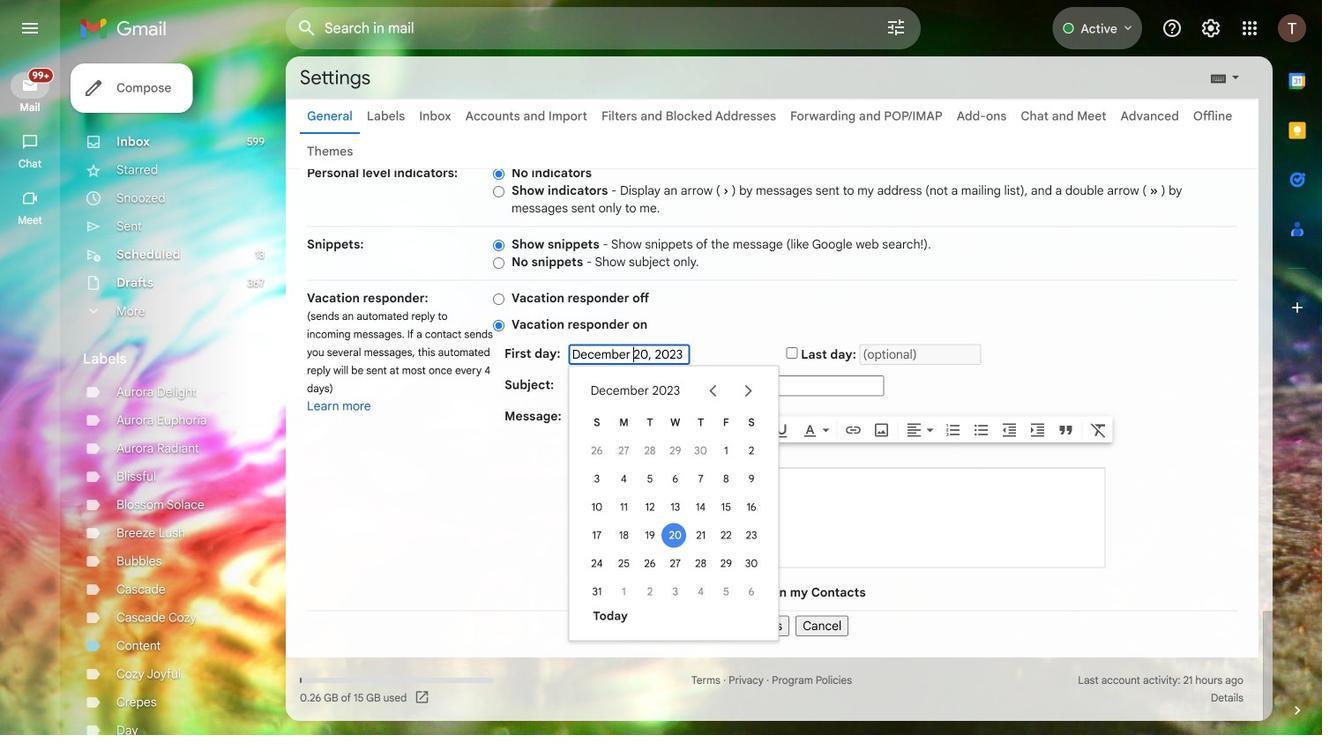 Task type: describe. For each thing, give the bounding box(es) containing it.
indent less ‪(⌘[)‬ image
[[1001, 421, 1019, 439]]

indent more ‪(⌘])‬ image
[[1029, 421, 1047, 439]]

21 dec cell
[[688, 522, 714, 550]]

24 dec cell
[[584, 550, 611, 578]]

4 dec cell
[[611, 465, 638, 494]]

16 dec cell
[[739, 494, 764, 522]]

20 dec cell
[[663, 522, 688, 550]]

7 dec cell
[[688, 465, 714, 494]]

15 dec cell
[[714, 494, 739, 522]]

5 column header from the left
[[688, 409, 714, 437]]

1 column header from the left
[[584, 409, 611, 437]]

12 dec cell
[[638, 494, 663, 522]]

25 dec cell
[[611, 550, 638, 578]]

5 jan cell
[[714, 578, 739, 606]]

insert image image
[[873, 421, 891, 439]]

5 dec cell
[[638, 465, 663, 494]]

28 nov cell
[[638, 437, 663, 465]]

advanced search options image
[[879, 10, 914, 45]]

6 jan cell
[[739, 578, 764, 606]]

19 dec cell
[[638, 522, 663, 550]]

22 dec cell
[[714, 522, 739, 550]]

underline ‪(⌘u)‬ image
[[773, 422, 791, 440]]

29 nov cell
[[663, 437, 688, 465]]

italic ‪(⌘i)‬ image
[[745, 421, 763, 439]]

1 jan cell
[[611, 578, 638, 606]]

7 column header from the left
[[739, 409, 764, 437]]

18 dec cell
[[611, 522, 638, 550]]

formatting options toolbar
[[575, 417, 1113, 443]]

0 horizontal spatial tab list
[[286, 99, 1259, 169]]

Fixed end date checkbox
[[786, 348, 798, 359]]

gmail image
[[79, 11, 176, 46]]

select input tool image
[[1231, 71, 1241, 84]]

2 dec cell
[[739, 437, 764, 465]]

28 dec cell
[[688, 550, 714, 578]]

quote ‪(⌘⇧9)‬ image
[[1057, 421, 1075, 439]]

2 jan cell
[[638, 578, 663, 606]]

Search in mail search field
[[286, 7, 921, 49]]

23 dec cell
[[739, 522, 764, 550]]



Task type: vqa. For each thing, say whether or not it's contained in the screenshot.
9 Dec Cell
yes



Task type: locate. For each thing, give the bounding box(es) containing it.
0 horizontal spatial navigation
[[0, 56, 62, 736]]

1 dec cell
[[714, 437, 739, 465]]

main menu image
[[19, 18, 41, 39]]

numbered list ‪(⌘⇧7)‬ image
[[944, 421, 962, 439]]

3 column header from the left
[[638, 409, 663, 437]]

None radio
[[493, 239, 505, 252], [493, 293, 505, 306], [493, 319, 505, 332], [493, 239, 505, 252], [493, 293, 505, 306], [493, 319, 505, 332]]

bold ‪(⌘b)‬ image
[[717, 421, 734, 439]]

14 dec cell
[[688, 494, 714, 522]]

9 dec cell
[[739, 465, 764, 494]]

8 dec cell
[[714, 465, 739, 494]]

4 column header from the left
[[663, 409, 688, 437]]

grid
[[584, 409, 764, 606]]

footer
[[286, 672, 1259, 707]]

tab list
[[1273, 56, 1322, 672], [286, 99, 1259, 169]]

3 dec cell
[[584, 465, 611, 494]]

11 dec cell
[[611, 494, 638, 522]]

6 column header from the left
[[714, 409, 739, 437]]

3 jan cell
[[663, 578, 688, 606]]

column header
[[584, 409, 611, 437], [611, 409, 638, 437], [638, 409, 663, 437], [663, 409, 688, 437], [688, 409, 714, 437], [714, 409, 739, 437], [739, 409, 764, 437]]

6 dec cell
[[663, 465, 688, 494]]

Vacation responder text field
[[576, 478, 1105, 559]]

4 jan cell
[[688, 578, 714, 606]]

None radio
[[493, 167, 505, 181], [493, 185, 505, 198], [493, 257, 505, 270], [493, 167, 505, 181], [493, 185, 505, 198], [493, 257, 505, 270]]

search in mail image
[[291, 12, 323, 44]]

None text field
[[569, 344, 690, 365], [860, 344, 981, 365], [569, 344, 690, 365], [860, 344, 981, 365]]

Search in mail text field
[[325, 19, 836, 37]]

settings image
[[1201, 18, 1222, 39]]

17 dec cell
[[584, 522, 611, 550]]

30 nov cell
[[688, 437, 714, 465]]

heading
[[0, 101, 60, 115], [0, 157, 60, 171], [0, 213, 60, 228], [83, 350, 251, 368]]

30 dec cell
[[739, 550, 764, 578]]

follow link to manage storage image
[[414, 690, 432, 707]]

1 horizontal spatial tab list
[[1273, 56, 1322, 672]]

26 nov cell
[[584, 437, 611, 465]]

31 dec cell
[[584, 578, 611, 606]]

navigation
[[0, 56, 62, 736], [307, 612, 1238, 637]]

1 horizontal spatial navigation
[[307, 612, 1238, 637]]

27 dec cell
[[663, 550, 688, 578]]

link ‪(⌘k)‬ image
[[845, 421, 862, 439]]

13 dec cell
[[663, 494, 688, 522]]

26 dec cell
[[638, 550, 663, 578]]

29 dec cell
[[714, 550, 739, 578]]

27 nov cell
[[611, 437, 638, 465]]

row
[[584, 374, 764, 409]]

Subject text field
[[569, 376, 884, 397]]

remove formatting ‪(⌘\)‬ image
[[1090, 421, 1108, 439]]

bulleted list ‪(⌘⇧8)‬ image
[[973, 421, 990, 439]]

10 dec cell
[[584, 494, 611, 522]]

2 column header from the left
[[611, 409, 638, 437]]

support image
[[1162, 18, 1183, 39]]



